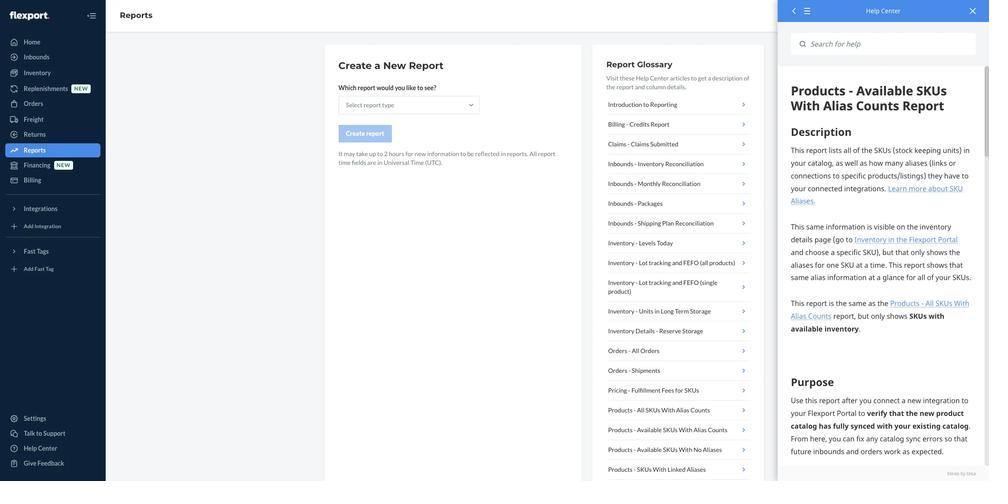 Task type: locate. For each thing, give the bounding box(es) containing it.
add fast tag
[[24, 266, 54, 273]]

fees
[[662, 387, 674, 395]]

report up select report type
[[358, 84, 375, 92]]

pricing - fulfillment fees for skus
[[608, 387, 699, 395]]

1 vertical spatial create
[[346, 130, 365, 137]]

1 products from the top
[[608, 407, 632, 414]]

1 horizontal spatial billing
[[608, 121, 625, 128]]

1 vertical spatial fefo
[[683, 279, 699, 287]]

aliases
[[703, 447, 722, 454], [687, 466, 706, 474]]

create
[[338, 60, 372, 72], [346, 130, 365, 137]]

with for products - available skus with alias counts
[[679, 427, 692, 434]]

available
[[637, 427, 662, 434], [637, 447, 662, 454]]

- right pricing
[[628, 387, 630, 395]]

inventory down inventory - levels today
[[608, 259, 634, 267]]

1 vertical spatial new
[[415, 150, 426, 158]]

add
[[24, 223, 34, 230], [24, 266, 34, 273]]

articles
[[670, 74, 690, 82]]

add integration link
[[5, 220, 100, 234]]

alias down pricing - fulfillment fees for skus button
[[676, 407, 689, 414]]

inbounds down inbounds - packages
[[608, 220, 633, 227]]

billing inside 'link'
[[24, 177, 41, 184]]

- left credits on the top right of page
[[626, 121, 628, 128]]

reconciliation down inbounds - inventory reconciliation button
[[662, 180, 700, 188]]

fefo inside button
[[683, 259, 699, 267]]

inbounds down 'claims - claims submitted'
[[608, 160, 633, 168]]

storage
[[690, 308, 711, 315], [682, 328, 703, 335]]

1 vertical spatial alias
[[694, 427, 707, 434]]

and down inventory - levels today button on the right of the page
[[672, 259, 682, 267]]

all up orders - shipments
[[632, 347, 639, 355]]

all right reports.
[[529, 150, 537, 158]]

- left packages
[[634, 200, 637, 207]]

fefo left (all
[[683, 259, 699, 267]]

1 vertical spatial and
[[672, 259, 682, 267]]

inventory up the replenishments
[[24, 69, 51, 77]]

- down products - available skus with no aliases
[[634, 466, 636, 474]]

1 vertical spatial lot
[[639, 279, 648, 287]]

inbounds - monthly reconciliation button
[[606, 174, 750, 194]]

products - skus with linked aliases button
[[606, 461, 750, 480]]

skus
[[684, 387, 699, 395], [646, 407, 660, 414], [663, 427, 678, 434], [663, 447, 678, 454], [637, 466, 652, 474]]

2 horizontal spatial new
[[415, 150, 426, 158]]

0 vertical spatial available
[[637, 427, 662, 434]]

and left column
[[635, 83, 645, 91]]

0 horizontal spatial alias
[[676, 407, 689, 414]]

inventory up monthly on the right of page
[[638, 160, 664, 168]]

aliases right linked
[[687, 466, 706, 474]]

glossary
[[637, 60, 672, 70]]

0 vertical spatial counts
[[690, 407, 710, 414]]

fefo inside inventory - lot tracking and fefo (single product)
[[683, 279, 699, 287]]

and for inventory - lot tracking and fefo (all products)
[[672, 259, 682, 267]]

with down products - all skus with alias counts button
[[679, 427, 692, 434]]

to left reporting
[[643, 101, 649, 108]]

inventory left levels
[[608, 240, 634, 247]]

skus up products - available skus with no aliases
[[663, 427, 678, 434]]

inbounds left packages
[[608, 200, 633, 207]]

0 vertical spatial fefo
[[683, 259, 699, 267]]

tracking down inventory - lot tracking and fefo (all products)
[[649, 279, 671, 287]]

lot inside button
[[639, 259, 648, 267]]

- left shipments
[[629, 367, 631, 375]]

0 vertical spatial in
[[501, 150, 506, 158]]

description
[[712, 74, 743, 82]]

0 vertical spatial center
[[881, 7, 901, 15]]

help center up search search box
[[866, 7, 901, 15]]

0 vertical spatial lot
[[639, 259, 648, 267]]

tracking inside button
[[649, 259, 671, 267]]

in left long
[[655, 308, 660, 315]]

counts inside button
[[690, 407, 710, 414]]

0 vertical spatial billing
[[608, 121, 625, 128]]

in left reports.
[[501, 150, 506, 158]]

0 vertical spatial fast
[[24, 248, 36, 255]]

lot down inventory - levels today
[[639, 259, 648, 267]]

0 vertical spatial and
[[635, 83, 645, 91]]

skus down 'orders - shipments' button
[[684, 387, 699, 395]]

be
[[467, 150, 474, 158]]

inventory link
[[5, 66, 100, 80]]

with down fees
[[661, 407, 675, 414]]

freight link
[[5, 113, 100, 127]]

orders for orders
[[24, 100, 43, 107]]

- for inventory - lot tracking and fefo (all products)
[[636, 259, 638, 267]]

2 horizontal spatial in
[[655, 308, 660, 315]]

details.
[[667, 83, 686, 91]]

skus down products - available skus with alias counts at right
[[663, 447, 678, 454]]

- for inventory - units in long term storage
[[636, 308, 638, 315]]

today
[[657, 240, 673, 247]]

create up which
[[338, 60, 372, 72]]

1 vertical spatial billing
[[24, 177, 41, 184]]

0 vertical spatial tracking
[[649, 259, 671, 267]]

all for products
[[637, 407, 644, 414]]

1 vertical spatial for
[[675, 387, 683, 395]]

report for select report type
[[364, 101, 381, 109]]

0 vertical spatial reconciliation
[[665, 160, 704, 168]]

claims
[[608, 140, 626, 148], [631, 140, 649, 148]]

1 vertical spatial center
[[650, 74, 669, 82]]

0 horizontal spatial report
[[409, 60, 444, 72]]

report down reporting
[[651, 121, 669, 128]]

with inside products - available skus with no aliases button
[[679, 447, 692, 454]]

available inside button
[[637, 447, 662, 454]]

information
[[427, 150, 459, 158]]

with inside products - all skus with alias counts button
[[661, 407, 675, 414]]

available for products - available skus with alias counts
[[637, 427, 662, 434]]

1 vertical spatial add
[[24, 266, 34, 273]]

- down products - all skus with alias counts
[[634, 427, 636, 434]]

- for orders - shipments
[[629, 367, 631, 375]]

products
[[608, 407, 632, 414], [608, 427, 632, 434], [608, 447, 632, 454], [608, 466, 632, 474]]

elevio
[[947, 471, 959, 477]]

products - available skus with no aliases button
[[606, 441, 750, 461]]

- down inventory - levels today
[[636, 259, 638, 267]]

1 vertical spatial all
[[632, 347, 639, 355]]

and down inventory - lot tracking and fefo (all products) button
[[672, 279, 682, 287]]

1 lot from the top
[[639, 259, 648, 267]]

report up up
[[366, 130, 384, 137]]

billing down introduction
[[608, 121, 625, 128]]

long
[[661, 308, 674, 315]]

0 horizontal spatial a
[[374, 60, 380, 72]]

to left get
[[691, 74, 697, 82]]

inbounds link
[[5, 50, 100, 64]]

new up time
[[415, 150, 426, 158]]

counts for products - available skus with alias counts
[[708, 427, 727, 434]]

1 vertical spatial tracking
[[649, 279, 671, 287]]

for inside it may take up to 2 hours for new information to be reflected in reports. all report time fields are in universal time (utc).
[[405, 150, 413, 158]]

would
[[377, 84, 394, 92]]

add down fast tags at the bottom left of the page
[[24, 266, 34, 273]]

1 horizontal spatial center
[[650, 74, 669, 82]]

2 fefo from the top
[[683, 279, 699, 287]]

help center
[[866, 7, 901, 15], [24, 445, 57, 453]]

- up 'products - skus with linked aliases'
[[634, 447, 636, 454]]

claims down billing - credits report
[[608, 140, 626, 148]]

1 vertical spatial reports
[[24, 147, 46, 154]]

report right reports.
[[538, 150, 555, 158]]

1 horizontal spatial in
[[501, 150, 506, 158]]

1 horizontal spatial reports
[[120, 11, 152, 20]]

- for products - available skus with no aliases
[[634, 447, 636, 454]]

1 available from the top
[[637, 427, 662, 434]]

2 horizontal spatial help
[[866, 7, 880, 15]]

home
[[24, 38, 40, 46]]

alias
[[676, 407, 689, 414], [694, 427, 707, 434]]

fast left tag
[[35, 266, 45, 273]]

report inside button
[[651, 121, 669, 128]]

1 tracking from the top
[[649, 259, 671, 267]]

a inside visit these help center articles to get a description of the report and column details.
[[708, 74, 711, 82]]

replenishments
[[24, 85, 68, 92]]

inbounds for inbounds - inventory reconciliation
[[608, 160, 633, 168]]

help up search search box
[[866, 7, 880, 15]]

and inside inventory - lot tracking and fefo (single product)
[[672, 279, 682, 287]]

(utc).
[[425, 159, 442, 166]]

inbounds - monthly reconciliation
[[608, 180, 700, 188]]

alias up no
[[694, 427, 707, 434]]

new for replenishments
[[74, 86, 88, 92]]

1 claims from the left
[[608, 140, 626, 148]]

2 products from the top
[[608, 427, 632, 434]]

visit these help center articles to get a description of the report and column details.
[[606, 74, 749, 91]]

0 horizontal spatial help
[[24, 445, 37, 453]]

0 horizontal spatial billing
[[24, 177, 41, 184]]

1 vertical spatial available
[[637, 447, 662, 454]]

0 vertical spatial add
[[24, 223, 34, 230]]

1 horizontal spatial alias
[[694, 427, 707, 434]]

inventory - lot tracking and fefo (all products)
[[608, 259, 735, 267]]

with left linked
[[653, 466, 666, 474]]

- for products - available skus with alias counts
[[634, 427, 636, 434]]

aliases right no
[[703, 447, 722, 454]]

1 vertical spatial counts
[[708, 427, 727, 434]]

1 vertical spatial aliases
[[687, 466, 706, 474]]

lot inside inventory - lot tracking and fefo (single product)
[[639, 279, 648, 287]]

reports inside reports "link"
[[24, 147, 46, 154]]

2 vertical spatial and
[[672, 279, 682, 287]]

0 horizontal spatial new
[[57, 162, 70, 169]]

fulfillment
[[631, 387, 660, 395]]

it
[[338, 150, 343, 158]]

2 vertical spatial all
[[637, 407, 644, 414]]

2 vertical spatial new
[[57, 162, 70, 169]]

integrations button
[[5, 202, 100, 216]]

- down fulfillment
[[634, 407, 636, 414]]

create up may
[[346, 130, 365, 137]]

1 horizontal spatial claims
[[631, 140, 649, 148]]

0 vertical spatial help center
[[866, 7, 901, 15]]

- left levels
[[636, 240, 638, 247]]

billing for billing
[[24, 177, 41, 184]]

available for products - available skus with no aliases
[[637, 447, 662, 454]]

with
[[661, 407, 675, 414], [679, 427, 692, 434], [679, 447, 692, 454], [653, 466, 666, 474]]

- for inbounds - packages
[[634, 200, 637, 207]]

- for billing - credits report
[[626, 121, 628, 128]]

1 horizontal spatial for
[[675, 387, 683, 395]]

- left shipping
[[634, 220, 637, 227]]

with inside products - available skus with alias counts 'button'
[[679, 427, 692, 434]]

0 vertical spatial aliases
[[703, 447, 722, 454]]

storage right term
[[690, 308, 711, 315]]

skus down pricing - fulfillment fees for skus
[[646, 407, 660, 414]]

orders up pricing
[[608, 367, 627, 375]]

1 vertical spatial fast
[[35, 266, 45, 273]]

1 vertical spatial reconciliation
[[662, 180, 700, 188]]

for inside button
[[675, 387, 683, 395]]

available down products - all skus with alias counts
[[637, 427, 662, 434]]

inventory for inventory - units in long term storage
[[608, 308, 634, 315]]

all down fulfillment
[[637, 407, 644, 414]]

2 available from the top
[[637, 447, 662, 454]]

fields
[[352, 159, 366, 166]]

inventory for inventory - lot tracking and fefo (all products)
[[608, 259, 634, 267]]

0 vertical spatial help
[[866, 7, 880, 15]]

lot up units
[[639, 279, 648, 287]]

fast tags
[[24, 248, 49, 255]]

orders up orders - shipments
[[608, 347, 627, 355]]

- left units
[[636, 308, 638, 315]]

inventory inside inventory - lot tracking and fefo (single product)
[[608, 279, 634, 287]]

- for products - all skus with alias counts
[[634, 407, 636, 414]]

inbounds up inbounds - packages
[[608, 180, 633, 188]]

lot for inventory - lot tracking and fefo (single product)
[[639, 279, 648, 287]]

2 vertical spatial help
[[24, 445, 37, 453]]

1 horizontal spatial help center
[[866, 7, 901, 15]]

tracking for (single
[[649, 279, 671, 287]]

0 horizontal spatial reports
[[24, 147, 46, 154]]

orders for orders - all orders
[[608, 347, 627, 355]]

aliases inside products - skus with linked aliases 'button'
[[687, 466, 706, 474]]

report left the type
[[364, 101, 381, 109]]

- down 'claims - claims submitted'
[[634, 160, 637, 168]]

2 add from the top
[[24, 266, 34, 273]]

available up 'products - skus with linked aliases'
[[637, 447, 662, 454]]

alias inside 'button'
[[694, 427, 707, 434]]

alias inside button
[[676, 407, 689, 414]]

help down report glossary
[[636, 74, 649, 82]]

all
[[529, 150, 537, 158], [632, 347, 639, 355], [637, 407, 644, 414]]

tracking inside inventory - lot tracking and fefo (single product)
[[649, 279, 671, 287]]

elevio by dixa link
[[791, 471, 976, 477]]

report glossary
[[606, 60, 672, 70]]

0 vertical spatial create
[[338, 60, 372, 72]]

close navigation image
[[86, 11, 97, 21]]

1 vertical spatial help center
[[24, 445, 57, 453]]

0 vertical spatial reports
[[120, 11, 152, 20]]

inbounds - packages
[[608, 200, 663, 207]]

skus for products - all skus with alias counts
[[646, 407, 660, 414]]

0 vertical spatial for
[[405, 150, 413, 158]]

center down talk to support
[[38, 445, 57, 453]]

new
[[74, 86, 88, 92], [415, 150, 426, 158], [57, 162, 70, 169]]

inventory inside button
[[608, 259, 634, 267]]

inbounds for inbounds - monthly reconciliation
[[608, 180, 633, 188]]

center
[[881, 7, 901, 15], [650, 74, 669, 82], [38, 445, 57, 453]]

add for add fast tag
[[24, 266, 34, 273]]

2 horizontal spatial report
[[651, 121, 669, 128]]

take
[[356, 150, 368, 158]]

1 vertical spatial a
[[708, 74, 711, 82]]

orders - all orders button
[[606, 342, 750, 362]]

center up search search box
[[881, 7, 901, 15]]

see?
[[424, 84, 436, 92]]

1 horizontal spatial new
[[74, 86, 88, 92]]

tracking down today
[[649, 259, 671, 267]]

storage right reserve
[[682, 328, 703, 335]]

in right are
[[377, 159, 382, 166]]

inventory up the orders - all orders
[[608, 328, 634, 335]]

inbounds - packages button
[[606, 194, 750, 214]]

4 products from the top
[[608, 466, 632, 474]]

add left 'integration'
[[24, 223, 34, 230]]

2 vertical spatial center
[[38, 445, 57, 453]]

reconciliation down inbounds - packages button
[[675, 220, 714, 227]]

2 tracking from the top
[[649, 279, 671, 287]]

report inside button
[[366, 130, 384, 137]]

products)
[[709, 259, 735, 267]]

0 horizontal spatial reports link
[[5, 144, 100, 158]]

counts for products - all skus with alias counts
[[690, 407, 710, 414]]

0 vertical spatial new
[[74, 86, 88, 92]]

claims - claims submitted
[[608, 140, 678, 148]]

you
[[395, 84, 405, 92]]

1 horizontal spatial a
[[708, 74, 711, 82]]

- down billing - credits report
[[628, 140, 630, 148]]

inbounds
[[24, 53, 49, 61], [608, 160, 633, 168], [608, 180, 633, 188], [608, 200, 633, 207], [608, 220, 633, 227]]

fefo for (single
[[683, 279, 699, 287]]

no
[[694, 447, 702, 454]]

orders up freight
[[24, 100, 43, 107]]

1 horizontal spatial reports link
[[120, 11, 152, 20]]

with left no
[[679, 447, 692, 454]]

with for products - available skus with no aliases
[[679, 447, 692, 454]]

tags
[[37, 248, 49, 255]]

to right 'talk'
[[36, 430, 42, 438]]

- up inventory - units in long term storage at the bottom of the page
[[636, 279, 638, 287]]

- right details
[[656, 328, 658, 335]]

new up billing 'link' on the top
[[57, 162, 70, 169]]

fast
[[24, 248, 36, 255], [35, 266, 45, 273]]

0 vertical spatial all
[[529, 150, 537, 158]]

report for create a new report
[[409, 60, 444, 72]]

alias for products - all skus with alias counts
[[676, 407, 689, 414]]

0 horizontal spatial claims
[[608, 140, 626, 148]]

lot
[[639, 259, 648, 267], [639, 279, 648, 287]]

0 horizontal spatial in
[[377, 159, 382, 166]]

with for products - all skus with alias counts
[[661, 407, 675, 414]]

reports.
[[507, 150, 528, 158]]

2 horizontal spatial center
[[881, 7, 901, 15]]

to left 2
[[377, 150, 383, 158]]

- for inbounds - monthly reconciliation
[[634, 180, 637, 188]]

0 vertical spatial alias
[[676, 407, 689, 414]]

fefo left the "(single"
[[683, 279, 699, 287]]

- for inbounds - shipping plan reconciliation
[[634, 220, 637, 227]]

fast inside dropdown button
[[24, 248, 36, 255]]

to inside talk to support link
[[36, 430, 42, 438]]

center inside visit these help center articles to get a description of the report and column details.
[[650, 74, 669, 82]]

lot for inventory - lot tracking and fefo (all products)
[[639, 259, 648, 267]]

talk
[[24, 430, 35, 438]]

- inside button
[[636, 259, 638, 267]]

counts inside 'button'
[[708, 427, 727, 434]]

2 vertical spatial in
[[655, 308, 660, 315]]

1 vertical spatial help
[[636, 74, 649, 82]]

2 vertical spatial reconciliation
[[675, 220, 714, 227]]

it may take up to 2 hours for new information to be reflected in reports. all report time fields are in universal time (utc).
[[338, 150, 555, 166]]

1 add from the top
[[24, 223, 34, 230]]

0 horizontal spatial help center
[[24, 445, 57, 453]]

- inside inventory - lot tracking and fefo (single product)
[[636, 279, 638, 287]]

type
[[382, 101, 394, 109]]

a right get
[[708, 74, 711, 82]]

0 horizontal spatial for
[[405, 150, 413, 158]]

claims down credits on the top right of page
[[631, 140, 649, 148]]

fast left tags
[[24, 248, 36, 255]]

- for pricing - fulfillment fees for skus
[[628, 387, 630, 395]]

tracking for (all
[[649, 259, 671, 267]]

new up the "orders" link
[[74, 86, 88, 92]]

1 fefo from the top
[[683, 259, 699, 267]]

2 lot from the top
[[639, 279, 648, 287]]

inbounds down home
[[24, 53, 49, 61]]

to left be
[[460, 150, 466, 158]]

and inside button
[[672, 259, 682, 267]]

skus for products - available skus with no aliases
[[663, 447, 678, 454]]

billing down financing
[[24, 177, 41, 184]]

report
[[616, 83, 634, 91], [358, 84, 375, 92], [364, 101, 381, 109], [366, 130, 384, 137], [538, 150, 555, 158]]

alias for products - available skus with alias counts
[[694, 427, 707, 434]]

create for create a new report
[[338, 60, 372, 72]]

reconciliation down claims - claims submitted button
[[665, 160, 704, 168]]

help center up give feedback
[[24, 445, 57, 453]]

help up "give"
[[24, 445, 37, 453]]

3 products from the top
[[608, 447, 632, 454]]

available inside 'button'
[[637, 427, 662, 434]]

1 horizontal spatial help
[[636, 74, 649, 82]]

settings link
[[5, 412, 100, 426]]

fefo for (all
[[683, 259, 699, 267]]

inventory
[[24, 69, 51, 77], [638, 160, 664, 168], [608, 240, 634, 247], [608, 259, 634, 267], [608, 279, 634, 287], [608, 308, 634, 315], [608, 328, 634, 335]]

center up column
[[650, 74, 669, 82]]

report down "these"
[[616, 83, 634, 91]]

help center inside help center link
[[24, 445, 57, 453]]

- up orders - shipments
[[629, 347, 631, 355]]

create inside button
[[346, 130, 365, 137]]

in inside button
[[655, 308, 660, 315]]

submitted
[[650, 140, 678, 148]]

billing inside button
[[608, 121, 625, 128]]

products - all skus with alias counts
[[608, 407, 710, 414]]

in
[[501, 150, 506, 158], [377, 159, 382, 166], [655, 308, 660, 315]]



Task type: describe. For each thing, give the bounding box(es) containing it.
freight
[[24, 116, 44, 123]]

flexport logo image
[[10, 11, 49, 20]]

pricing - fulfillment fees for skus button
[[606, 381, 750, 401]]

report for which report would you like to see?
[[358, 84, 375, 92]]

0 vertical spatial reports link
[[120, 11, 152, 20]]

shipping
[[638, 220, 661, 227]]

skus down products - available skus with no aliases
[[637, 466, 652, 474]]

inbounds - inventory reconciliation
[[608, 160, 704, 168]]

shipments
[[632, 367, 660, 375]]

inventory - lot tracking and fefo (single product)
[[608, 279, 718, 295]]

report for create report
[[366, 130, 384, 137]]

- for claims - claims submitted
[[628, 140, 630, 148]]

levels
[[639, 240, 656, 247]]

new
[[383, 60, 406, 72]]

inventory - lot tracking and fefo (all products) button
[[606, 254, 750, 273]]

products - available skus with alias counts button
[[606, 421, 750, 441]]

introduction to reporting
[[608, 101, 677, 108]]

orders - all orders
[[608, 347, 660, 355]]

get
[[698, 74, 707, 82]]

give feedback
[[24, 460, 64, 468]]

support
[[43, 430, 65, 438]]

products for products - skus with linked aliases
[[608, 466, 632, 474]]

reconciliation for inbounds - monthly reconciliation
[[662, 180, 700, 188]]

create report button
[[338, 125, 392, 143]]

(all
[[700, 259, 708, 267]]

introduction
[[608, 101, 642, 108]]

home link
[[5, 35, 100, 49]]

reserve
[[659, 328, 681, 335]]

all inside it may take up to 2 hours for new information to be reflected in reports. all report time fields are in universal time (utc).
[[529, 150, 537, 158]]

products for products - available skus with no aliases
[[608, 447, 632, 454]]

inventory - units in long term storage button
[[606, 302, 750, 322]]

help inside visit these help center articles to get a description of the report and column details.
[[636, 74, 649, 82]]

skus for products - available skus with alias counts
[[663, 427, 678, 434]]

- for orders - all orders
[[629, 347, 631, 355]]

inventory - units in long term storage
[[608, 308, 711, 315]]

1 vertical spatial reports link
[[5, 144, 100, 158]]

may
[[344, 150, 355, 158]]

integrations
[[24, 205, 58, 213]]

time
[[338, 159, 351, 166]]

- for inventory - lot tracking and fefo (single product)
[[636, 279, 638, 287]]

like
[[406, 84, 416, 92]]

claims - claims submitted button
[[606, 135, 750, 155]]

1 vertical spatial storage
[[682, 328, 703, 335]]

- for inbounds - inventory reconciliation
[[634, 160, 637, 168]]

inbounds - inventory reconciliation button
[[606, 155, 750, 174]]

which
[[338, 84, 356, 92]]

create for create report
[[346, 130, 365, 137]]

feedback
[[38, 460, 64, 468]]

dixa
[[967, 471, 976, 477]]

products for products - available skus with alias counts
[[608, 427, 632, 434]]

orders up shipments
[[640, 347, 660, 355]]

all for orders
[[632, 347, 639, 355]]

orders for orders - shipments
[[608, 367, 627, 375]]

orders - shipments
[[608, 367, 660, 375]]

new inside it may take up to 2 hours for new information to be reflected in reports. all report time fields are in universal time (utc).
[[415, 150, 426, 158]]

create a new report
[[338, 60, 444, 72]]

(single
[[700, 279, 718, 287]]

inventory for inventory details - reserve storage
[[608, 328, 634, 335]]

add integration
[[24, 223, 61, 230]]

aliases inside products - available skus with no aliases button
[[703, 447, 722, 454]]

select
[[346, 101, 362, 109]]

- for inventory - levels today
[[636, 240, 638, 247]]

give
[[24, 460, 36, 468]]

2
[[384, 150, 388, 158]]

are
[[367, 159, 376, 166]]

report inside it may take up to 2 hours for new information to be reflected in reports. all report time fields are in universal time (utc).
[[538, 150, 555, 158]]

new for financing
[[57, 162, 70, 169]]

term
[[675, 308, 689, 315]]

and inside visit these help center articles to get a description of the report and column details.
[[635, 83, 645, 91]]

billing for billing - credits report
[[608, 121, 625, 128]]

details
[[636, 328, 655, 335]]

reflected
[[475, 150, 500, 158]]

inbounds - shipping plan reconciliation button
[[606, 214, 750, 234]]

inventory for inventory - lot tracking and fefo (single product)
[[608, 279, 634, 287]]

inventory for inventory
[[24, 69, 51, 77]]

add for add integration
[[24, 223, 34, 230]]

monthly
[[638, 180, 661, 188]]

inbounds for inbounds - shipping plan reconciliation
[[608, 220, 633, 227]]

units
[[639, 308, 653, 315]]

hours
[[389, 150, 404, 158]]

returns link
[[5, 128, 100, 142]]

inbounds for inbounds - packages
[[608, 200, 633, 207]]

and for inventory - lot tracking and fefo (single product)
[[672, 279, 682, 287]]

1 vertical spatial in
[[377, 159, 382, 166]]

0 vertical spatial a
[[374, 60, 380, 72]]

to right like
[[417, 84, 423, 92]]

inventory details - reserve storage button
[[606, 322, 750, 342]]

Search search field
[[806, 33, 976, 55]]

returns
[[24, 131, 46, 138]]

reconciliation for inbounds - inventory reconciliation
[[665, 160, 704, 168]]

inventory - levels today button
[[606, 234, 750, 254]]

help center link
[[5, 442, 100, 456]]

0 vertical spatial storage
[[690, 308, 711, 315]]

billing - credits report
[[608, 121, 669, 128]]

1 horizontal spatial report
[[606, 60, 635, 70]]

of
[[744, 74, 749, 82]]

inbounds - shipping plan reconciliation
[[608, 220, 714, 227]]

by
[[961, 471, 966, 477]]

introduction to reporting button
[[606, 95, 750, 115]]

give feedback button
[[5, 457, 100, 471]]

inventory details - reserve storage
[[608, 328, 703, 335]]

2 claims from the left
[[631, 140, 649, 148]]

credits
[[629, 121, 649, 128]]

fast tags button
[[5, 245, 100, 259]]

packages
[[638, 200, 663, 207]]

to inside visit these help center articles to get a description of the report and column details.
[[691, 74, 697, 82]]

billing - credits report button
[[606, 115, 750, 135]]

with inside products - skus with linked aliases 'button'
[[653, 466, 666, 474]]

products - available skus with alias counts
[[608, 427, 727, 434]]

to inside introduction to reporting 'button'
[[643, 101, 649, 108]]

0 horizontal spatial center
[[38, 445, 57, 453]]

- for products - skus with linked aliases
[[634, 466, 636, 474]]

talk to support
[[24, 430, 65, 438]]

inbounds for inbounds
[[24, 53, 49, 61]]

products for products - all skus with alias counts
[[608, 407, 632, 414]]

orders link
[[5, 97, 100, 111]]

talk to support link
[[5, 427, 100, 441]]

linked
[[668, 466, 686, 474]]

report inside visit these help center articles to get a description of the report and column details.
[[616, 83, 634, 91]]

report for billing - credits report
[[651, 121, 669, 128]]

orders - shipments button
[[606, 362, 750, 381]]

inventory for inventory - levels today
[[608, 240, 634, 247]]

inventory - levels today
[[608, 240, 673, 247]]

up
[[369, 150, 376, 158]]

products - skus with linked aliases
[[608, 466, 706, 474]]



Task type: vqa. For each thing, say whether or not it's contained in the screenshot.
Returns
yes



